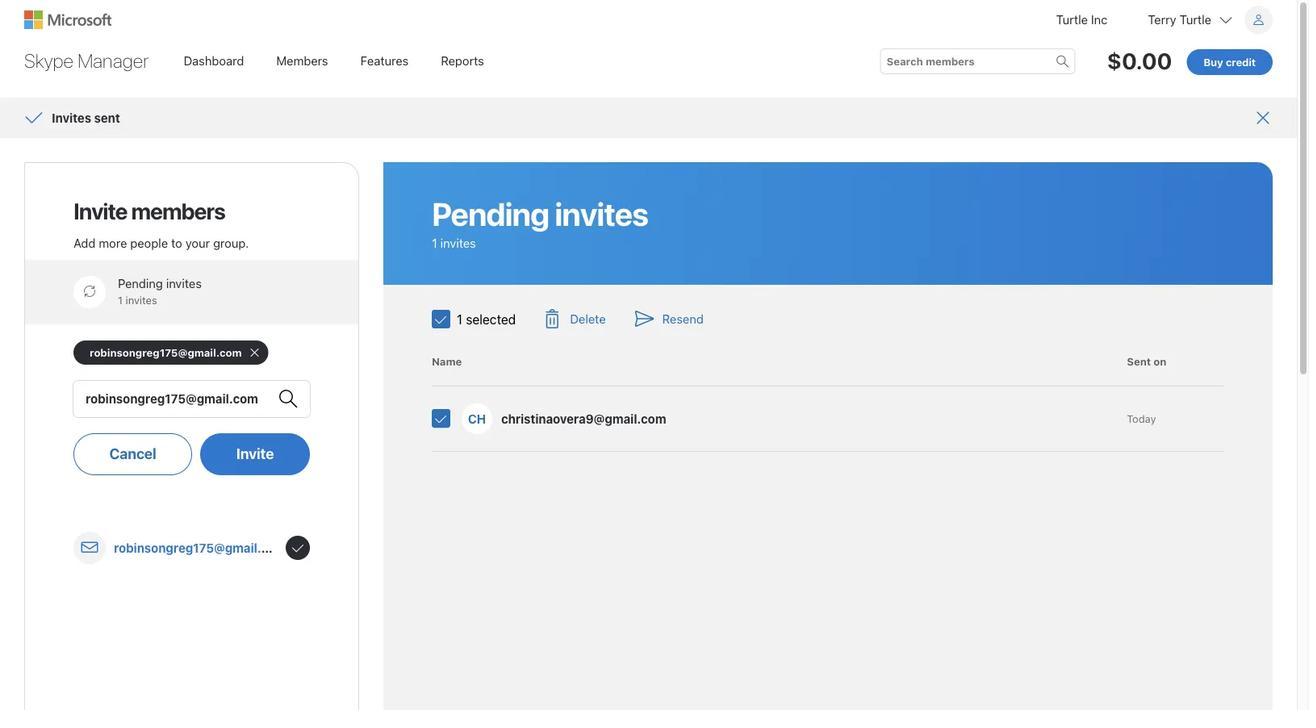 Task type: vqa. For each thing, say whether or not it's contained in the screenshot.
the 'Scheduled'
no



Task type: describe. For each thing, give the bounding box(es) containing it.
microsoft image
[[24, 10, 111, 29]]

credit
[[1226, 56, 1256, 68]]

skype
[[24, 49, 73, 72]]

reports
[[441, 53, 484, 67]]

skype manager
[[24, 49, 149, 72]]

0 vertical spatial robinsongreg175@gmail.com
[[90, 347, 242, 359]]

$0.00
[[1107, 48, 1172, 74]]

remove robinsongreg175@gmail.com image
[[248, 346, 261, 359]]

sent
[[94, 111, 120, 125]]

selected
[[466, 312, 516, 327]]

turtle inside dropdown button
[[1180, 13, 1212, 27]]

0 horizontal spatial 1
[[118, 294, 123, 307]]

invites
[[52, 111, 91, 125]]

to
[[171, 236, 182, 250]]

skype manager link
[[21, 43, 152, 79]]

your
[[185, 236, 210, 250]]

invites sent
[[52, 111, 120, 125]]

1 vertical spatial pending
[[118, 276, 163, 290]]

add
[[73, 236, 96, 250]]

1 vertical spatial robinsongreg175@gmail.com
[[114, 541, 286, 555]]

invite members
[[73, 197, 225, 224]]

group.
[[213, 236, 249, 250]]

0 vertical spatial pending invites 1 invites
[[432, 195, 648, 250]]

buy credit button
[[1187, 49, 1273, 75]]

christinaovera9@gmail.com
[[501, 412, 666, 426]]

1 vertical spatial pending invites 1 invites
[[118, 276, 202, 307]]

invite for invite members
[[73, 197, 127, 224]]

close the notification image
[[1254, 108, 1273, 128]]

invite button
[[200, 434, 310, 476]]

manager
[[78, 49, 149, 72]]

sent on
[[1127, 356, 1167, 368]]

2 vertical spatial 1
[[457, 312, 463, 327]]

turtle inside "link"
[[1056, 13, 1088, 27]]

buy credit
[[1204, 56, 1256, 68]]

resend button
[[633, 305, 706, 334]]



Task type: locate. For each thing, give the bounding box(es) containing it.
0 vertical spatial pending
[[432, 195, 549, 233]]

members
[[276, 53, 328, 67]]

invite
[[73, 197, 127, 224], [236, 445, 274, 462]]

1 horizontal spatial pending
[[432, 195, 549, 233]]

0 vertical spatial 1
[[432, 236, 437, 250]]

turtle right terry
[[1180, 13, 1212, 27]]

terry turtle
[[1148, 13, 1212, 27]]

2 horizontal spatial 1
[[457, 312, 463, 327]]

select all members on page 1 element
[[432, 310, 516, 329]]

invites sent alert
[[52, 105, 1237, 131]]

pending invites 1 invites
[[432, 195, 648, 250], [118, 276, 202, 307]]

cancel button
[[73, 434, 192, 476]]

dashboard link
[[173, 45, 255, 76]]

0 horizontal spatial turtle
[[1056, 13, 1088, 27]]

features link
[[350, 45, 419, 76]]

turtle inc
[[1056, 13, 1108, 27]]

inc
[[1091, 13, 1108, 27]]

turtle left inc
[[1056, 13, 1088, 27]]

people
[[130, 236, 168, 250]]

Search members text field
[[887, 53, 1069, 69]]

features
[[361, 53, 409, 67]]

add more people to your group.
[[73, 236, 249, 250]]

cancel
[[109, 445, 156, 462]]

0 vertical spatial invite
[[73, 197, 127, 224]]

turtle inc link
[[1056, 6, 1108, 34]]

Enter name or email text field
[[86, 388, 270, 410]]

invites
[[555, 195, 648, 233], [440, 236, 476, 250], [166, 276, 202, 290], [126, 294, 157, 307]]

members
[[131, 197, 225, 224]]

members link
[[266, 45, 339, 76]]

1 vertical spatial invite
[[236, 445, 274, 462]]

1
[[432, 236, 437, 250], [118, 294, 123, 307], [457, 312, 463, 327]]

terry turtle button
[[1148, 6, 1273, 34]]

delete button
[[540, 305, 608, 334]]

0 horizontal spatial invite
[[73, 197, 127, 224]]

1 horizontal spatial 1
[[432, 236, 437, 250]]

1 horizontal spatial pending invites 1 invites
[[432, 195, 648, 250]]

buy
[[1204, 56, 1223, 68]]

today
[[1127, 413, 1156, 425]]

invite inside button
[[236, 445, 274, 462]]

reports link
[[430, 45, 495, 76]]

1 turtle from the left
[[1056, 13, 1088, 27]]

0 horizontal spatial pending
[[118, 276, 163, 290]]

turtle
[[1056, 13, 1088, 27], [1180, 13, 1212, 27]]

on
[[1154, 356, 1167, 368]]

ch
[[468, 412, 486, 426]]

delete
[[570, 312, 606, 326]]

0 horizontal spatial pending invites 1 invites
[[118, 276, 202, 307]]

2 turtle from the left
[[1180, 13, 1212, 27]]

1 horizontal spatial invite
[[236, 445, 274, 462]]

terry
[[1148, 13, 1177, 27]]

search image
[[1056, 54, 1069, 67]]

sent
[[1127, 356, 1151, 368]]

dashboard
[[184, 53, 244, 67]]

robinsongreg175@gmail.com
[[90, 347, 242, 359], [114, 541, 286, 555]]

more
[[99, 236, 127, 250]]

1 selected
[[457, 312, 516, 327]]

invite for invite
[[236, 445, 274, 462]]

name
[[432, 356, 462, 368]]

1 horizontal spatial turtle
[[1180, 13, 1212, 27]]

pending
[[432, 195, 549, 233], [118, 276, 163, 290]]

resend
[[662, 312, 704, 326]]

1 vertical spatial 1
[[118, 294, 123, 307]]



